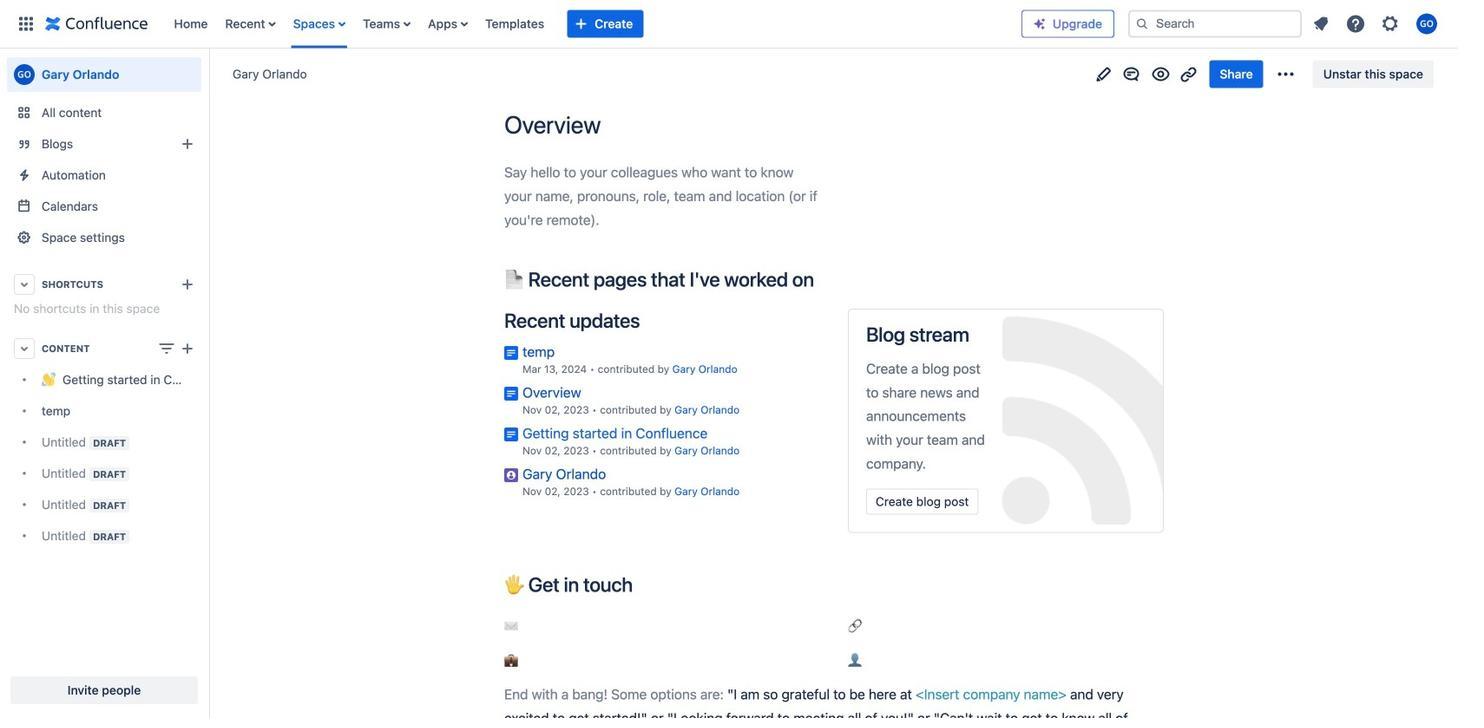 Task type: locate. For each thing, give the bounding box(es) containing it.
list
[[165, 0, 1022, 48], [1306, 8, 1448, 40]]

list for premium image on the right top of page
[[1306, 8, 1448, 40]]

copy image
[[631, 575, 652, 595]]

notification icon image
[[1311, 13, 1332, 34]]

banner
[[0, 0, 1459, 49]]

tree inside space "element"
[[7, 365, 201, 552]]

your profile and preferences image
[[1417, 13, 1438, 34]]

copy image
[[813, 269, 834, 290]]

confluence image
[[45, 13, 148, 34], [45, 13, 148, 34]]

1 horizontal spatial list
[[1306, 8, 1448, 40]]

tree
[[7, 365, 201, 552]]

None search field
[[1129, 10, 1303, 38]]

collapse sidebar image
[[189, 57, 228, 92]]

0 horizontal spatial list
[[165, 0, 1022, 48]]

copy link image
[[1179, 64, 1200, 85]]

space element
[[0, 49, 208, 719]]

add shortcut image
[[177, 274, 198, 295]]



Task type: describe. For each thing, give the bounding box(es) containing it.
Search field
[[1129, 10, 1303, 38]]

edit this page image
[[1094, 64, 1114, 85]]

help icon image
[[1346, 13, 1367, 34]]

search image
[[1136, 17, 1150, 31]]

global element
[[10, 0, 1022, 48]]

premium image
[[1033, 17, 1047, 31]]

more actions image
[[1276, 64, 1297, 85]]

create a blog image
[[177, 134, 198, 155]]

appswitcher icon image
[[16, 13, 36, 34]]

list for appswitcher icon
[[165, 0, 1022, 48]]

settings icon image
[[1381, 13, 1402, 34]]

change view image
[[156, 339, 177, 359]]

create image
[[177, 339, 198, 359]]



Task type: vqa. For each thing, say whether or not it's contained in the screenshot.
Create project icon
no



